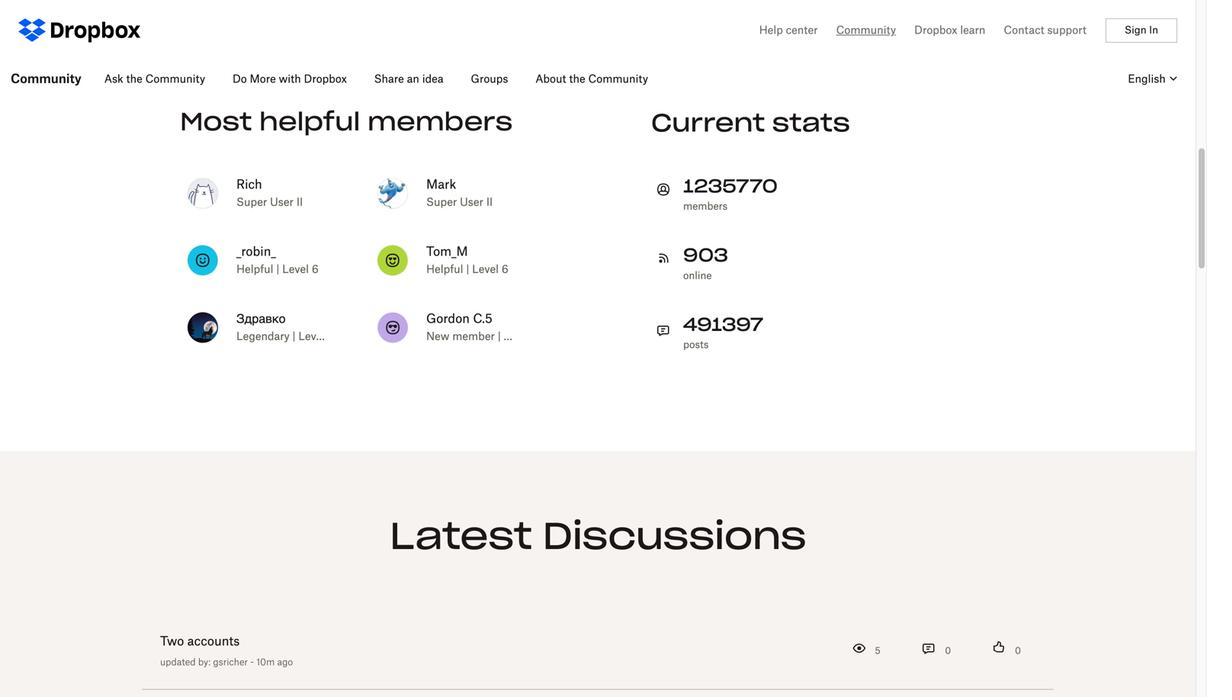 Task type: locate. For each thing, give the bounding box(es) containing it.
| down _robin_ link on the top of the page
[[276, 264, 279, 275]]

|
[[276, 264, 279, 275], [466, 264, 469, 275], [293, 332, 296, 342], [498, 332, 501, 342]]

level
[[282, 264, 309, 275], [472, 264, 499, 275], [299, 332, 325, 342], [504, 332, 531, 342]]

contact support
[[1004, 25, 1087, 36]]

0 horizontal spatial ii
[[297, 197, 303, 208]]

2 super from the left
[[426, 197, 457, 208]]

help
[[759, 25, 783, 36]]

903
[[684, 247, 728, 266]]

helpful inside _robin_ helpful | level 6
[[236, 264, 274, 275]]

user avatar image
[[188, 178, 218, 209], [378, 178, 408, 209], [188, 245, 218, 276], [378, 245, 408, 276], [188, 313, 218, 343], [378, 313, 408, 343]]

member
[[453, 332, 495, 342]]

level for tom_m
[[472, 264, 499, 275]]

1 horizontal spatial super
[[426, 197, 457, 208]]

здравко legendary | level 20
[[236, 313, 342, 342]]

community link right center
[[837, 21, 896, 40]]

members
[[368, 111, 513, 135], [684, 202, 728, 212]]

in
[[1150, 26, 1159, 35]]

super for rich
[[236, 197, 267, 208]]

1 vertical spatial members
[[684, 202, 728, 212]]

super down rich
[[236, 197, 267, 208]]

6 inside _robin_ helpful | level 6
[[312, 264, 319, 275]]

2 user from the left
[[460, 197, 484, 208]]

491397 posts
[[684, 316, 763, 350]]

sign
[[1125, 26, 1147, 35]]

english
[[1128, 74, 1166, 85]]

ii for rich
[[297, 197, 303, 208]]

user avatar image for rich
[[188, 178, 218, 209]]

2 ii from the left
[[487, 197, 493, 208]]

mark
[[426, 179, 456, 191]]

user avatar image for здравко
[[188, 313, 218, 343]]

two accounts
[[160, 636, 240, 648]]

1 0 from the left
[[945, 647, 951, 656]]

0 horizontal spatial members
[[368, 111, 513, 135]]

level inside здравко legendary | level 20
[[299, 332, 325, 342]]

0 horizontal spatial community link
[[0, 61, 92, 98]]

community right about
[[589, 74, 648, 85]]

| for tom_m
[[466, 264, 469, 275]]

user for mark
[[460, 197, 484, 208]]

level inside _robin_ helpful | level 6
[[282, 264, 309, 275]]

20
[[328, 332, 342, 342]]

tom_m helpful | level 6
[[426, 246, 509, 275]]

user avatar image left rich
[[188, 178, 218, 209]]

members down 1235770
[[684, 202, 728, 212]]

level down _robin_ link on the top of the page
[[282, 264, 309, 275]]

community link left 'ask'
[[0, 61, 92, 98]]

super inside mark super user ii
[[426, 197, 457, 208]]

2 0 from the left
[[1015, 647, 1021, 656]]

1 horizontal spatial members
[[684, 202, 728, 212]]

level for здравко
[[299, 332, 325, 342]]

groups link
[[459, 61, 521, 98]]

| inside здравко legendary | level 20
[[293, 332, 296, 342]]

current stats
[[651, 112, 850, 136]]

1 horizontal spatial 6
[[502, 264, 509, 275]]

the
[[126, 74, 143, 85], [569, 74, 586, 85]]

mark super user ii
[[426, 179, 493, 208]]

community
[[837, 25, 896, 36], [11, 73, 81, 85], [145, 74, 205, 85], [589, 74, 648, 85]]

contact support link
[[1004, 21, 1087, 40]]

dropbox left learn
[[915, 25, 958, 36]]

user inside rich super user ii
[[270, 197, 294, 208]]

| inside _robin_ helpful | level 6
[[276, 264, 279, 275]]

1 vertical spatial dropbox
[[304, 74, 347, 85]]

1 horizontal spatial ii
[[487, 197, 493, 208]]

0 horizontal spatial the
[[126, 74, 143, 85]]

gordon c.5 link
[[426, 310, 500, 329]]

help center
[[759, 25, 818, 36]]

| inside tom_m helpful | level 6
[[466, 264, 469, 275]]

1 horizontal spatial 0
[[1015, 647, 1021, 656]]

ii down mark link
[[487, 197, 493, 208]]

| inside gordon c.5 new member | level 1
[[498, 332, 501, 342]]

ii for mark
[[487, 197, 493, 208]]

6 up gordon c.5 new member | level 1
[[502, 264, 509, 275]]

ii inside mark super user ii
[[487, 197, 493, 208]]

1 6 from the left
[[312, 264, 319, 275]]

level left 1
[[504, 332, 531, 342]]

0 vertical spatial community link
[[837, 21, 896, 40]]

level inside tom_m helpful | level 6
[[472, 264, 499, 275]]

6 inside tom_m helpful | level 6
[[502, 264, 509, 275]]

user down mark link
[[460, 197, 484, 208]]

community link
[[837, 21, 896, 40], [0, 61, 92, 98]]

helpful down _robin_
[[236, 264, 274, 275]]

user
[[270, 197, 294, 208], [460, 197, 484, 208]]

1235770 members
[[684, 178, 778, 212]]

| down tom_m link
[[466, 264, 469, 275]]

6
[[312, 264, 319, 275], [502, 264, 509, 275]]

2 6 from the left
[[502, 264, 509, 275]]

user avatar image for gordon
[[378, 313, 408, 343]]

ii inside rich super user ii
[[297, 197, 303, 208]]

helpful inside tom_m helpful | level 6
[[426, 264, 463, 275]]

dropbox right with
[[304, 74, 347, 85]]

dropbox learn link
[[915, 21, 986, 40]]

1 user from the left
[[270, 197, 294, 208]]

0 horizontal spatial user
[[270, 197, 294, 208]]

user avatar image left _robin_
[[188, 245, 218, 276]]

2 the from the left
[[569, 74, 586, 85]]

ii
[[297, 197, 303, 208], [487, 197, 493, 208]]

latest
[[390, 520, 532, 557]]

helpful for tom_m
[[426, 264, 463, 275]]

helpful down tom_m
[[426, 264, 463, 275]]

by:
[[198, 658, 211, 668]]

sign in link
[[1106, 18, 1178, 43]]

tom_m
[[426, 246, 468, 258]]

0 horizontal spatial dropbox
[[304, 74, 347, 85]]

about
[[536, 74, 566, 85]]

about the community
[[536, 74, 648, 85]]

0
[[945, 647, 951, 656], [1015, 647, 1021, 656]]

user down rich link on the top left
[[270, 197, 294, 208]]

1 horizontal spatial the
[[569, 74, 586, 85]]

user avatar image left mark
[[378, 178, 408, 209]]

user avatar image left tom_m
[[378, 245, 408, 276]]

gsricher link
[[213, 658, 248, 668]]

| right member
[[498, 332, 501, 342]]

1 the from the left
[[126, 74, 143, 85]]

1 horizontal spatial dropbox
[[915, 25, 958, 36]]

1 horizontal spatial user
[[460, 197, 484, 208]]

level down tom_m link
[[472, 264, 499, 275]]

1 horizontal spatial helpful
[[426, 264, 463, 275]]

1 ii from the left
[[297, 197, 303, 208]]

more
[[250, 74, 276, 85]]

helpful
[[236, 264, 274, 275], [426, 264, 463, 275]]

level left 20
[[299, 332, 325, 342]]

level inside gordon c.5 new member | level 1
[[504, 332, 531, 342]]

members down 'idea'
[[368, 111, 513, 135]]

user avatar image left здравко at the left top of the page
[[188, 313, 218, 343]]

super
[[236, 197, 267, 208], [426, 197, 457, 208]]

idea
[[422, 74, 444, 85]]

community left 'ask'
[[11, 73, 81, 85]]

community up most
[[145, 74, 205, 85]]

members inside 1235770 members
[[684, 202, 728, 212]]

здравко
[[236, 313, 286, 326]]

1 helpful from the left
[[236, 264, 274, 275]]

2 helpful from the left
[[426, 264, 463, 275]]

0 vertical spatial members
[[368, 111, 513, 135]]

0 horizontal spatial 6
[[312, 264, 319, 275]]

the right 'ask'
[[126, 74, 143, 85]]

ii down rich link on the top left
[[297, 197, 303, 208]]

| down здравко link at the top of the page
[[293, 332, 296, 342]]

ask the community
[[104, 74, 205, 85]]

0 horizontal spatial 0
[[945, 647, 951, 656]]

dropbox learn
[[915, 25, 986, 36]]

0 horizontal spatial super
[[236, 197, 267, 208]]

user avatar image left new
[[378, 313, 408, 343]]

6 up здравко legendary | level 20
[[312, 264, 319, 275]]

gsricher
[[213, 658, 248, 668]]

-
[[250, 658, 254, 668]]

ask the community link
[[92, 61, 218, 98]]

the right about
[[569, 74, 586, 85]]

dropbox
[[915, 25, 958, 36], [304, 74, 347, 85]]

super down mark
[[426, 197, 457, 208]]

the for about
[[569, 74, 586, 85]]

0 horizontal spatial helpful
[[236, 264, 274, 275]]

1 super from the left
[[236, 197, 267, 208]]

tom_m link
[[426, 243, 500, 261]]

super inside rich super user ii
[[236, 197, 267, 208]]

user inside mark super user ii
[[460, 197, 484, 208]]

rich
[[236, 179, 262, 191]]



Task type: describe. For each thing, give the bounding box(es) containing it.
c.5
[[473, 313, 493, 326]]

6 for tom_m
[[502, 264, 509, 275]]

1
[[533, 332, 538, 342]]

discussions
[[543, 520, 806, 557]]

здравко link
[[236, 310, 310, 329]]

0 vertical spatial dropbox
[[915, 25, 958, 36]]

do
[[233, 74, 247, 85]]

updated by: gsricher - 10m ago
[[160, 658, 293, 668]]

two accounts link
[[160, 635, 240, 649]]

super for mark
[[426, 197, 457, 208]]

updated
[[160, 658, 196, 668]]

user avatar image for mark
[[378, 178, 408, 209]]

groups
[[471, 74, 508, 85]]

posts
[[684, 340, 709, 350]]

do more with dropbox link
[[220, 61, 359, 98]]

community right center
[[837, 25, 896, 36]]

new
[[426, 332, 450, 342]]

most
[[180, 111, 252, 135]]

share an idea
[[374, 74, 444, 85]]

online
[[684, 271, 712, 281]]

legendary
[[236, 332, 290, 342]]

most helpful members
[[180, 111, 513, 135]]

1 horizontal spatial community link
[[837, 21, 896, 40]]

sign in
[[1125, 26, 1159, 35]]

accounts
[[187, 636, 240, 648]]

491397
[[684, 316, 763, 335]]

| for здравко
[[293, 332, 296, 342]]

latest discussions
[[390, 520, 806, 557]]

6 for _robin_
[[312, 264, 319, 275]]

mark link
[[426, 176, 493, 194]]

contact
[[1004, 25, 1045, 36]]

about the community link
[[524, 61, 661, 98]]

stats
[[773, 112, 850, 136]]

level for _robin_
[[282, 264, 309, 275]]

help center link
[[759, 21, 818, 40]]

the for ask
[[126, 74, 143, 85]]

current
[[651, 112, 765, 136]]

_robin_ helpful | level 6
[[236, 246, 319, 275]]

_robin_
[[236, 246, 276, 258]]

two
[[160, 636, 184, 648]]

do more with dropbox
[[233, 74, 347, 85]]

rich link
[[236, 176, 303, 194]]

gordon
[[426, 313, 470, 326]]

ago
[[277, 658, 293, 668]]

user avatar image for tom_m
[[378, 245, 408, 276]]

_robin_ link
[[236, 243, 310, 261]]

support
[[1048, 25, 1087, 36]]

helpful
[[259, 111, 360, 135]]

an
[[407, 74, 419, 85]]

learn
[[961, 25, 986, 36]]

10m
[[257, 658, 275, 668]]

ask
[[104, 74, 123, 85]]

| for _robin_
[[276, 264, 279, 275]]

5
[[875, 647, 881, 656]]

center
[[786, 25, 818, 36]]

1235770
[[684, 178, 778, 196]]

with
[[279, 74, 301, 85]]

1 vertical spatial community link
[[0, 61, 92, 98]]

user for rich
[[270, 197, 294, 208]]

903 online
[[684, 247, 728, 281]]

helpful for _robin_
[[236, 264, 274, 275]]

community inside community link
[[11, 73, 81, 85]]

gordon c.5 new member | level 1
[[426, 313, 538, 342]]

share
[[374, 74, 404, 85]]

share an idea link
[[362, 61, 456, 98]]

rich super user ii
[[236, 179, 303, 208]]

user avatar image for _robin_
[[188, 245, 218, 276]]



Task type: vqa. For each thing, say whether or not it's contained in the screenshot.
Helpful inside TOM_M HELPFUL | LEVEL 6
yes



